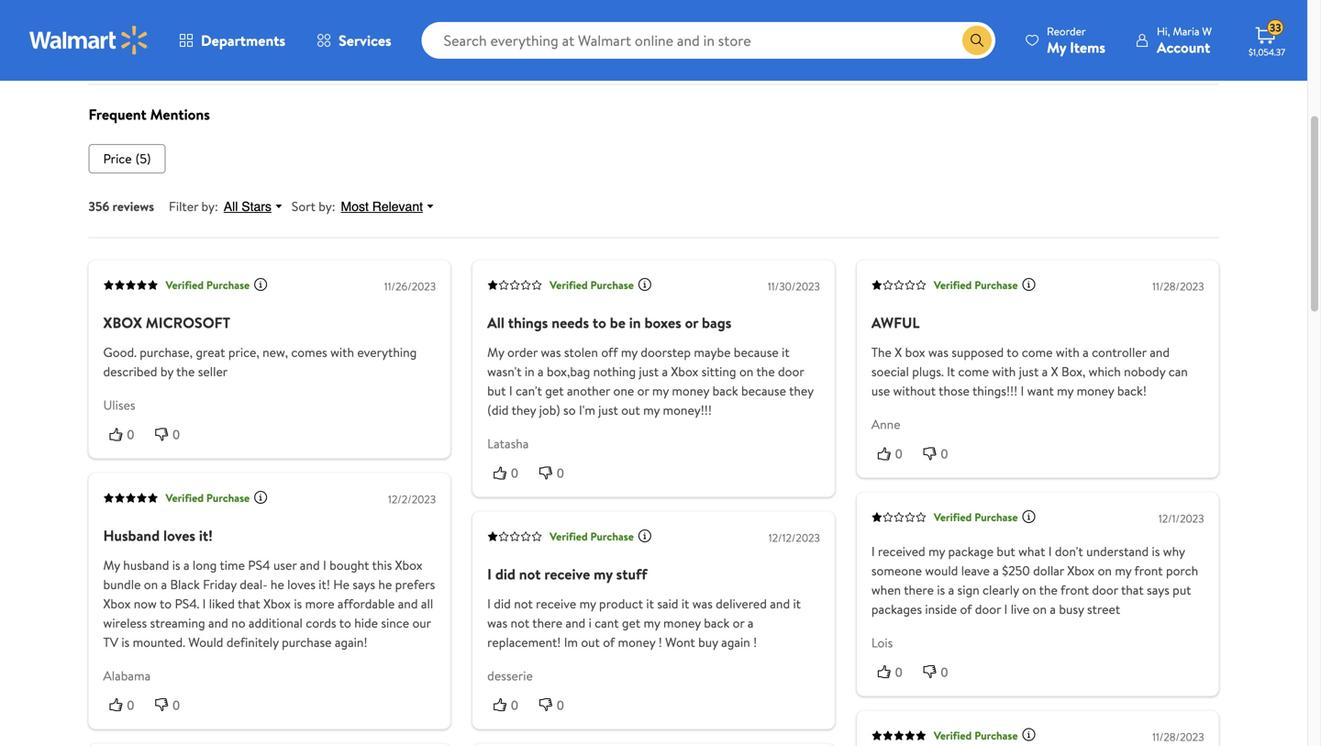 Task type: locate. For each thing, give the bounding box(es) containing it.
1 vertical spatial in
[[525, 363, 535, 380]]

verified for xbox  microsoft
[[166, 277, 204, 293]]

all inside dropdown button
[[224, 199, 238, 214]]

0 vertical spatial come
[[1022, 343, 1053, 361]]

1 vertical spatial come
[[959, 363, 989, 380]]

i left want
[[1021, 382, 1025, 400]]

verified purchase information image for husband loves it!
[[253, 490, 268, 505]]

receive for product
[[536, 595, 577, 613]]

mounted.
[[133, 633, 185, 651]]

1 horizontal spatial just
[[639, 363, 659, 380]]

list item
[[89, 144, 166, 173]]

did for i did not receive my product it said it was delivered and it was not there and i cant get my money back or a replacement! im out of money ! wont buy again !
[[494, 595, 511, 613]]

2 horizontal spatial verified purchase information image
[[1022, 728, 1037, 742]]

this
[[372, 556, 392, 574]]

there up replacement!
[[533, 614, 563, 632]]

0 vertical spatial my
[[1047, 37, 1067, 57]]

get inside the my order was stolen off my doorstep maybe because it wasn't in a box,bag nothing just a xbox sitting on the door but i can't get another one or my money back because they (did they job) so i'm just out my money!!!
[[545, 382, 564, 400]]

1 vertical spatial receive
[[536, 595, 577, 613]]

front left porch
[[1135, 562, 1163, 580]]

things
[[508, 313, 548, 333]]

1 vertical spatial door
[[1093, 581, 1119, 599]]

0 horizontal spatial with
[[330, 343, 354, 361]]

0 horizontal spatial or
[[637, 382, 649, 400]]

things!!!
[[973, 382, 1018, 400]]

additional
[[249, 614, 303, 632]]

2 horizontal spatial the
[[1040, 581, 1058, 599]]

1 horizontal spatial loves
[[287, 575, 316, 593]]

the
[[872, 343, 892, 361]]

the right by
[[176, 363, 195, 380]]

it right delivered
[[793, 595, 801, 613]]

0 horizontal spatial that
[[238, 595, 260, 613]]

verified purchase information image for i did not receive my stuff
[[638, 528, 652, 543]]

2 by: from the left
[[319, 197, 335, 215]]

1 horizontal spatial all
[[488, 313, 505, 333]]

my
[[1047, 37, 1067, 57], [488, 343, 504, 361], [103, 556, 120, 574]]

husband
[[103, 525, 160, 546]]

back up buy
[[704, 614, 730, 632]]

was inside the my order was stolen off my doorstep maybe because it wasn't in a box,bag nothing just a xbox sitting on the door but i can't get another one or my money back because they (did they job) so i'm just out my money!!!
[[541, 343, 561, 361]]

2 he from the left
[[378, 575, 392, 593]]

i did not receive my product it said it was delivered and it was not there and i cant get my money back or a replacement! im out of money ! wont buy again !
[[488, 595, 801, 651]]

to
[[593, 313, 607, 333], [1007, 343, 1019, 361], [160, 595, 172, 613], [339, 614, 351, 632]]

star
[[101, 17, 122, 35]]

a up can't
[[538, 363, 544, 380]]

out down one at the bottom of the page
[[622, 401, 640, 419]]

0 down so
[[557, 466, 564, 480]]

to left be
[[593, 313, 607, 333]]

2 vertical spatial or
[[733, 614, 745, 632]]

it right said
[[682, 595, 690, 613]]

Search search field
[[422, 22, 996, 59]]

of down sign
[[960, 600, 972, 618]]

get down product
[[622, 614, 641, 632]]

of inside i did not receive my product it said it was delivered and it was not there and i cant get my money back or a replacement! im out of money ! wont buy again !
[[603, 633, 615, 651]]

it left said
[[647, 595, 654, 613]]

says up affordable
[[353, 575, 375, 593]]

with up things!!!
[[993, 363, 1016, 380]]

1 horizontal spatial or
[[685, 313, 699, 333]]

0 down "im"
[[557, 698, 564, 713]]

i left live
[[1005, 600, 1008, 618]]

is left more
[[294, 595, 302, 613]]

1 horizontal spatial says
[[1147, 581, 1170, 599]]

1 horizontal spatial in
[[629, 313, 641, 333]]

i inside the my order was stolen off my doorstep maybe because it wasn't in a box,bag nothing just a xbox sitting on the door but i can't get another one or my money back because they (did they job) so i'm just out my money!!!
[[509, 382, 513, 400]]

says left put
[[1147, 581, 1170, 599]]

0 horizontal spatial ulises
[[103, 396, 135, 414]]

price,
[[228, 343, 260, 361]]

it! left he
[[319, 575, 330, 593]]

inside
[[926, 600, 957, 618]]

by: right 'filter'
[[201, 197, 218, 215]]

1 vertical spatial of
[[603, 633, 615, 651]]

0 horizontal spatial loves
[[163, 525, 195, 546]]

1 vertical spatial loves
[[287, 575, 316, 593]]

bags
[[702, 313, 732, 333]]

or down delivered
[[733, 614, 745, 632]]

stars
[[242, 199, 272, 214]]

deal-
[[240, 575, 268, 593]]

that for door
[[1122, 581, 1144, 599]]

with right comes
[[330, 343, 354, 361]]

front up busy
[[1061, 581, 1089, 599]]

it inside the my order was stolen off my doorstep maybe because it wasn't in a box,bag nothing just a xbox sitting on the door but i can't get another one or my money back because they (did they job) so i'm just out my money!!!
[[782, 343, 790, 361]]

the inside good. purchase, great price, new, comes with everything described by the seller
[[176, 363, 195, 380]]

plugs.
[[913, 363, 944, 380]]

verified purchase information image for xbox  microsoft
[[253, 277, 268, 292]]

one
[[614, 382, 634, 400]]

come
[[1022, 343, 1053, 361], [959, 363, 989, 380]]

my for all things needs to be in boxes or bags
[[488, 343, 504, 361]]

1 horizontal spatial !
[[754, 633, 757, 651]]

reorder
[[1047, 23, 1086, 39]]

was up replacement!
[[488, 614, 508, 632]]

xbox down bundle
[[103, 595, 131, 613]]

the down dollar
[[1040, 581, 1058, 599]]

0 down by
[[173, 427, 180, 442]]

1 vertical spatial get
[[622, 614, 641, 632]]

1 horizontal spatial x
[[1051, 363, 1059, 380]]

2 horizontal spatial my
[[1047, 37, 1067, 57]]

Walmart Site-Wide search field
[[422, 22, 996, 59]]

to up again!
[[339, 614, 351, 632]]

door up the street
[[1093, 581, 1119, 599]]

frequent mentions
[[89, 104, 210, 125]]

and left i at left bottom
[[566, 614, 586, 632]]

but up (did
[[488, 382, 506, 400]]

0 down those
[[941, 447, 948, 461]]

another
[[567, 382, 610, 400]]

0
[[127, 427, 134, 442], [173, 427, 180, 442], [896, 447, 903, 461], [941, 447, 948, 461], [511, 466, 519, 480], [557, 466, 564, 480], [896, 665, 903, 680], [941, 665, 948, 680], [127, 698, 134, 713], [173, 698, 180, 713], [511, 698, 519, 713], [557, 698, 564, 713]]

2 11/28/2023 from the top
[[1153, 729, 1205, 745]]

0 horizontal spatial he
[[271, 575, 284, 593]]

maria
[[1173, 23, 1200, 39]]

0 horizontal spatial it!
[[199, 525, 213, 546]]

in inside the my order was stolen off my doorstep maybe because it wasn't in a box,bag nothing just a xbox sitting on the door but i can't get another one or my money back because they (did they job) so i'm just out my money!!!
[[525, 363, 535, 380]]

verified for all things needs to be in boxes or bags
[[550, 277, 588, 293]]

no
[[231, 614, 246, 632]]

0 vertical spatial of
[[960, 600, 972, 618]]

buy
[[699, 633, 718, 651]]

xbox inside i received my package but what i don't understand is why someone would leave a $250 dollar xbox on my front porch when there is a sign clearly on the front door that says put packages inside of door i live on a busy street
[[1068, 562, 1095, 580]]

0 vertical spatial all
[[224, 199, 238, 214]]

1 vertical spatial not
[[514, 595, 533, 613]]

0 horizontal spatial by:
[[201, 197, 218, 215]]

1 horizontal spatial he
[[378, 575, 392, 593]]

my inside the my order was stolen off my doorstep maybe because it wasn't in a box,bag nothing just a xbox sitting on the door but i can't get another one or my money back because they (did they job) so i'm just out my money!!!
[[488, 343, 504, 361]]

0 horizontal spatial get
[[545, 382, 564, 400]]

0 horizontal spatial the
[[176, 363, 195, 380]]

says inside i received my package but what i don't understand is why someone would leave a $250 dollar xbox on my front porch when there is a sign clearly on the front door that says put packages inside of door i live on a busy street
[[1147, 581, 1170, 599]]

! left wont
[[659, 633, 662, 651]]

on
[[740, 363, 754, 380], [1098, 562, 1112, 580], [144, 575, 158, 593], [1023, 581, 1037, 599], [1033, 600, 1047, 618]]

my order was stolen off my doorstep maybe because it wasn't in a box,bag nothing just a xbox sitting on the door but i can't get another one or my money back because they (did they job) so i'm just out my money!!!
[[488, 343, 814, 419]]

stolen
[[564, 343, 598, 361]]

stuff
[[616, 564, 648, 584]]

good. purchase, great price, new, comes with everything described by the seller
[[103, 343, 417, 380]]

1 vertical spatial out
[[581, 633, 600, 651]]

because
[[734, 343, 779, 361], [742, 382, 787, 400]]

0 horizontal spatial door
[[778, 363, 804, 380]]

there inside i did not receive my product it said it was delivered and it was not there and i cant get my money back or a replacement! im out of money ! wont buy again !
[[533, 614, 563, 632]]

verified purchase information image
[[638, 277, 652, 292], [1022, 277, 1037, 292], [253, 490, 268, 505], [1022, 509, 1037, 524]]

a left long
[[184, 556, 190, 574]]

friday
[[203, 575, 237, 593]]

verified purchase information image for all things needs to be in boxes or bags
[[638, 277, 652, 292]]

0 horizontal spatial x
[[895, 343, 902, 361]]

it down 11/30/2023
[[782, 343, 790, 361]]

he down user
[[271, 575, 284, 593]]

says
[[353, 575, 375, 593], [1147, 581, 1170, 599]]

write a review link
[[89, 46, 199, 73]]

but up $250
[[997, 542, 1016, 560]]

soecial
[[872, 363, 909, 380]]

356 reviews
[[89, 197, 154, 215]]

2 horizontal spatial just
[[1019, 363, 1039, 380]]

11/30/2023
[[768, 279, 820, 294]]

desserie
[[488, 667, 533, 685]]

out inside the my order was stolen off my doorstep maybe because it wasn't in a box,bag nothing just a xbox sitting on the door but i can't get another one or my money back because they (did they job) so i'm just out my money!!!
[[622, 401, 640, 419]]

write
[[104, 51, 135, 69]]

or left bags
[[685, 313, 699, 333]]

sign
[[958, 581, 980, 599]]

1 horizontal spatial get
[[622, 614, 641, 632]]

0 vertical spatial loves
[[163, 525, 195, 546]]

2 vertical spatial door
[[975, 600, 1002, 618]]

supposed
[[952, 343, 1004, 361]]

controller
[[1092, 343, 1147, 361]]

can
[[1169, 363, 1188, 380]]

or inside i did not receive my product it said it was delivered and it was not there and i cant get my money back or a replacement! im out of money ! wont buy again !
[[733, 614, 745, 632]]

0 horizontal spatial of
[[603, 633, 615, 651]]

just right 'i'm'
[[599, 401, 618, 419]]

my inside my husband is a long time ps4 user and i bought this xbox bundle on a black friday deal- he loves it! he says he prefers xbox now to ps4. i liked that xbox is more affordable and all wireless streaming and no additional cords to hide since our tv is mounted. would definitely purchase again!
[[103, 556, 120, 574]]

i left can't
[[509, 382, 513, 400]]

verified for i did not receive my stuff
[[550, 529, 588, 544]]

356
[[89, 197, 109, 215]]

on inside the my order was stolen off my doorstep maybe because it wasn't in a box,bag nothing just a xbox sitting on the door but i can't get another one or my money back because they (did they job) so i'm just out my money!!!
[[740, 363, 754, 380]]

0 horizontal spatial my
[[103, 556, 120, 574]]

1 horizontal spatial with
[[993, 363, 1016, 380]]

purchase,
[[140, 343, 193, 361]]

1 horizontal spatial out
[[622, 401, 640, 419]]

my inside the x box was supposed to come with a controller and soecial plugs. it come with just a x box, which nobody can use without those things!!!  i want my money back!
[[1057, 382, 1074, 400]]

seller
[[198, 363, 228, 380]]

0 vertical spatial there
[[904, 581, 934, 599]]

and up nobody
[[1150, 343, 1170, 361]]

door down clearly
[[975, 600, 1002, 618]]

of down the cant
[[603, 633, 615, 651]]

just down doorstep
[[639, 363, 659, 380]]

so
[[564, 401, 576, 419]]

1 11/28/2023 from the top
[[1153, 279, 1205, 294]]

anne
[[872, 415, 901, 433]]

i received my package but what i don't understand is why someone would leave a $250 dollar xbox on my front porch when there is a sign clearly on the front door that says put packages inside of door i live on a busy street
[[872, 542, 1199, 618]]

verified purchase
[[166, 277, 250, 293], [550, 277, 634, 293], [934, 277, 1018, 293], [166, 490, 250, 506], [934, 509, 1018, 525], [550, 529, 634, 544], [934, 728, 1018, 743]]

my down box,
[[1057, 382, 1074, 400]]

the inside i received my package but what i don't understand is why someone would leave a $250 dollar xbox on my front porch when there is a sign clearly on the front door that says put packages inside of door i live on a busy street
[[1040, 581, 1058, 599]]

0 vertical spatial they
[[789, 382, 814, 400]]

the inside the my order was stolen off my doorstep maybe because it wasn't in a box,bag nothing just a xbox sitting on the door but i can't get another one or my money back because they (did they job) so i'm just out my money!!!
[[757, 363, 775, 380]]

im
[[564, 633, 578, 651]]

a left 'black'
[[161, 575, 167, 593]]

0 vertical spatial did
[[495, 564, 516, 584]]

verified purchase information image up ps4
[[253, 490, 268, 505]]

doorstep
[[641, 343, 691, 361]]

just up want
[[1019, 363, 1039, 380]]

0 horizontal spatial !
[[659, 633, 662, 651]]

the x box was supposed to come with a controller and soecial plugs. it come with just a x box, which nobody can use without those things!!!  i want my money back!
[[872, 343, 1188, 400]]

0 horizontal spatial says
[[353, 575, 375, 593]]

i up replacement!
[[488, 595, 491, 613]]

hi,
[[1157, 23, 1171, 39]]

which
[[1089, 363, 1121, 380]]

all
[[224, 199, 238, 214], [488, 313, 505, 333]]

my for husband loves it!
[[103, 556, 120, 574]]

verified purchase for awful
[[934, 277, 1018, 293]]

i did not receive my stuff
[[488, 564, 648, 584]]

that inside i received my package but what i don't understand is why someone would leave a $250 dollar xbox on my front porch when there is a sign clearly on the front door that says put packages inside of door i live on a busy street
[[1122, 581, 1144, 599]]

my down said
[[644, 614, 660, 632]]

0 vertical spatial not
[[519, 564, 541, 584]]

receive down i did not receive my stuff
[[536, 595, 577, 613]]

purchase for awful
[[975, 277, 1018, 293]]

0 vertical spatial x
[[895, 343, 902, 361]]

1 by: from the left
[[201, 197, 218, 215]]

all left stars
[[224, 199, 238, 214]]

0 horizontal spatial verified purchase information image
[[253, 277, 268, 292]]

0 vertical spatial but
[[488, 382, 506, 400]]

1 horizontal spatial ulises
[[503, 11, 535, 29]]

12/1/2023
[[1159, 511, 1205, 526]]

there inside i received my package but what i don't understand is why someone would leave a $250 dollar xbox on my front porch when there is a sign clearly on the front door that says put packages inside of door i live on a busy street
[[904, 581, 934, 599]]

he down this
[[378, 575, 392, 593]]

money!!!
[[663, 401, 712, 419]]

1 vertical spatial 11/28/2023
[[1153, 729, 1205, 745]]

11/28/2023 for the bottommost verified purchase information image
[[1153, 729, 1205, 745]]

verified purchase information image up the x box was supposed to come with a controller and soecial plugs. it come with just a x box, which nobody can use without those things!!!  i want my money back!
[[1022, 277, 1037, 292]]

0 vertical spatial get
[[545, 382, 564, 400]]

out down i at left bottom
[[581, 633, 600, 651]]

search icon image
[[970, 33, 985, 48]]

with up box,
[[1056, 343, 1080, 361]]

street
[[1088, 600, 1121, 618]]

(did
[[488, 401, 509, 419]]

on right sitting
[[740, 363, 754, 380]]

verified for awful
[[934, 277, 972, 293]]

that down 'understand'
[[1122, 581, 1144, 599]]

receive inside i did not receive my product it said it was delivered and it was not there and i cant get my money back or a replacement! im out of money ! wont buy again !
[[536, 595, 577, 613]]

1 horizontal spatial the
[[757, 363, 775, 380]]

0 horizontal spatial out
[[581, 633, 600, 651]]

receive for stuff
[[545, 564, 590, 584]]

back!
[[1118, 382, 1147, 400]]

0 vertical spatial receive
[[545, 564, 590, 584]]

user
[[273, 556, 297, 574]]

by: for filter by:
[[201, 197, 218, 215]]

0 down alabama in the bottom of the page
[[127, 698, 134, 713]]

sitting
[[702, 363, 737, 380]]

money up money!!!
[[672, 382, 710, 400]]

packages
[[872, 600, 922, 618]]

0 vertical spatial front
[[1135, 562, 1163, 580]]

loves up long
[[163, 525, 195, 546]]

they left use
[[789, 382, 814, 400]]

money down which
[[1077, 382, 1115, 400]]

1 vertical spatial front
[[1061, 581, 1089, 599]]

0 vertical spatial back
[[713, 382, 738, 400]]

verified purchase information image
[[253, 277, 268, 292], [638, 528, 652, 543], [1022, 728, 1037, 742]]

use
[[872, 382, 890, 400]]

0 down 'packages'
[[896, 665, 903, 680]]

the
[[176, 363, 195, 380], [757, 363, 775, 380], [1040, 581, 1058, 599]]

my down 'understand'
[[1115, 562, 1132, 580]]

1 vertical spatial did
[[494, 595, 511, 613]]

1 vertical spatial but
[[997, 542, 1016, 560]]

nobody
[[1124, 363, 1166, 380]]

1 horizontal spatial verified purchase information image
[[638, 528, 652, 543]]

0 vertical spatial because
[[734, 343, 779, 361]]

he
[[271, 575, 284, 593], [378, 575, 392, 593]]

comes
[[291, 343, 327, 361]]

1 vertical spatial or
[[637, 382, 649, 400]]

1 vertical spatial back
[[704, 614, 730, 632]]

1 horizontal spatial by:
[[319, 197, 335, 215]]

1 horizontal spatial they
[[789, 382, 814, 400]]

not for i did not receive my stuff
[[519, 564, 541, 584]]

back
[[713, 382, 738, 400], [704, 614, 730, 632]]

but inside i received my package but what i don't understand is why someone would leave a $250 dollar xbox on my front porch when there is a sign clearly on the front door that says put packages inside of door i live on a busy street
[[997, 542, 1016, 560]]

1 vertical spatial all
[[488, 313, 505, 333]]

they
[[789, 382, 814, 400], [512, 401, 536, 419]]

0 vertical spatial verified purchase information image
[[253, 277, 268, 292]]

1 vertical spatial they
[[512, 401, 536, 419]]

loves down user
[[287, 575, 316, 593]]

purchase for xbox  microsoft
[[206, 277, 250, 293]]

it! inside my husband is a long time ps4 user and i bought this xbox bundle on a black friday deal- he loves it! he says he prefers xbox now to ps4. i liked that xbox is more affordable and all wireless streaming and no additional cords to hide since our tv is mounted. would definitely purchase again!
[[319, 575, 330, 593]]

my up bundle
[[103, 556, 120, 574]]

my left items at right top
[[1047, 37, 1067, 57]]

is right tv
[[121, 633, 130, 651]]

with inside good. purchase, great price, new, comes with everything described by the seller
[[330, 343, 354, 361]]

0 vertical spatial or
[[685, 313, 699, 333]]

0 horizontal spatial but
[[488, 382, 506, 400]]

11/28/2023
[[1153, 279, 1205, 294], [1153, 729, 1205, 745]]

come up want
[[1022, 343, 1053, 361]]

the right sitting
[[757, 363, 775, 380]]

husband
[[123, 556, 169, 574]]

on down 'understand'
[[1098, 562, 1112, 580]]

1 star button
[[89, 17, 428, 35]]

1 vertical spatial there
[[533, 614, 563, 632]]

0 horizontal spatial there
[[533, 614, 563, 632]]

0 horizontal spatial they
[[512, 401, 536, 419]]

on inside my husband is a long time ps4 user and i bought this xbox bundle on a black friday deal- he loves it! he says he prefers xbox now to ps4. i liked that xbox is more affordable and all wireless streaming and no additional cords to hide since our tv is mounted. would definitely purchase again!
[[144, 575, 158, 593]]

loves
[[163, 525, 195, 546], [287, 575, 316, 593]]

to inside the x box was supposed to come with a controller and soecial plugs. it come with just a x box, which nobody can use without those things!!!  i want my money back!
[[1007, 343, 1019, 361]]

or inside the my order was stolen off my doorstep maybe because it wasn't in a box,bag nothing just a xbox sitting on the door but i can't get another one or my money back because they (did they job) so i'm just out my money!!!
[[637, 382, 649, 400]]

1 horizontal spatial but
[[997, 542, 1016, 560]]

that inside my husband is a long time ps4 user and i bought this xbox bundle on a black friday deal- he loves it! he says he prefers xbox now to ps4. i liked that xbox is more affordable and all wireless streaming and no additional cords to hide since our tv is mounted. would definitely purchase again!
[[238, 595, 260, 613]]

in up can't
[[525, 363, 535, 380]]

price
[[103, 150, 132, 168]]

0 down latasha
[[511, 466, 519, 480]]

1 horizontal spatial of
[[960, 600, 972, 618]]

money inside the my order was stolen off my doorstep maybe because it wasn't in a box,bag nothing just a xbox sitting on the door but i can't get another one or my money back because they (did they job) so i'm just out my money!!!
[[672, 382, 710, 400]]

cant
[[595, 614, 619, 632]]

or right one at the bottom of the page
[[637, 382, 649, 400]]

list item containing price
[[89, 144, 166, 173]]

1 horizontal spatial come
[[1022, 343, 1053, 361]]

0 horizontal spatial all
[[224, 199, 238, 214]]

1 horizontal spatial that
[[1122, 581, 1144, 599]]

1 vertical spatial ulises
[[103, 396, 135, 414]]

did inside i did not receive my product it said it was delivered and it was not there and i cant get my money back or a replacement! im out of money ! wont buy again !
[[494, 595, 511, 613]]

2 vertical spatial my
[[103, 556, 120, 574]]

2 horizontal spatial or
[[733, 614, 745, 632]]

understand
[[1087, 542, 1149, 560]]

husband loves it!
[[103, 525, 213, 546]]

i
[[509, 382, 513, 400], [1021, 382, 1025, 400], [872, 542, 875, 560], [1049, 542, 1052, 560], [323, 556, 327, 574], [488, 564, 492, 584], [203, 595, 206, 613], [488, 595, 491, 613], [1005, 600, 1008, 618]]

in right be
[[629, 313, 641, 333]]

want
[[1028, 382, 1054, 400]]

they down can't
[[512, 401, 536, 419]]



Task type: describe. For each thing, give the bounding box(es) containing it.
bundle
[[103, 575, 141, 593]]

my husband is a long time ps4 user and i bought this xbox bundle on a black friday deal- he loves it! he says he prefers xbox now to ps4. i liked that xbox is more affordable and all wireless streaming and no additional cords to hide since our tv is mounted. would definitely purchase again!
[[103, 556, 435, 651]]

did for i did not receive my stuff
[[495, 564, 516, 584]]

xbox inside the my order was stolen off my doorstep maybe because it wasn't in a box,bag nothing just a xbox sitting on the door but i can't get another one or my money back because they (did they job) so i'm just out my money!!!
[[671, 363, 699, 380]]

not for i did not receive my product it said it was delivered and it was not there and i cant get my money back or a replacement! im out of money ! wont buy again !
[[514, 595, 533, 613]]

verified purchase for i did not receive my stuff
[[550, 529, 634, 544]]

2 horizontal spatial door
[[1093, 581, 1119, 599]]

walmart image
[[29, 26, 149, 55]]

wasn't
[[488, 363, 522, 380]]

our
[[413, 614, 431, 632]]

0 down described
[[127, 427, 134, 442]]

write a review
[[104, 51, 184, 69]]

put
[[1173, 581, 1192, 599]]

verified purchase information image up what
[[1022, 509, 1037, 524]]

that for liked
[[238, 595, 260, 613]]

everything
[[357, 343, 417, 361]]

i inside the x box was supposed to come with a controller and soecial plugs. it come with just a x box, which nobody can use without those things!!!  i want my money back!
[[1021, 382, 1025, 400]]

all
[[421, 595, 433, 613]]

was inside the x box was supposed to come with a controller and soecial plugs. it come with just a x box, which nobody can use without those things!!!  i want my money back!
[[929, 343, 949, 361]]

package
[[949, 542, 994, 560]]

2 vertical spatial verified purchase information image
[[1022, 728, 1037, 742]]

my up money!!!
[[652, 382, 669, 400]]

my up i at left bottom
[[580, 595, 596, 613]]

streaming
[[150, 614, 205, 632]]

items
[[1070, 37, 1106, 57]]

out inside i did not receive my product it said it was delivered and it was not there and i cant get my money back or a replacement! im out of money ! wont buy again !
[[581, 633, 600, 651]]

1 vertical spatial because
[[742, 382, 787, 400]]

box
[[905, 343, 926, 361]]

bought
[[330, 556, 369, 574]]

departments
[[201, 30, 286, 50]]

account
[[1157, 37, 1211, 57]]

12/12/2023
[[769, 530, 820, 546]]

money up wont
[[664, 614, 701, 632]]

to right now
[[160, 595, 172, 613]]

purchase
[[282, 633, 332, 651]]

more
[[305, 595, 335, 613]]

my right off
[[621, 343, 638, 361]]

alabama
[[103, 667, 151, 685]]

would
[[188, 633, 223, 651]]

dollar
[[1034, 562, 1065, 580]]

of inside i received my package but what i don't understand is why someone would leave a $250 dollar xbox on my front porch when there is a sign clearly on the front door that says put packages inside of door i live on a busy street
[[960, 600, 972, 618]]

since
[[381, 614, 409, 632]]

back inside i did not receive my product it said it was delivered and it was not there and i cant get my money back or a replacement! im out of money ! wont buy again !
[[704, 614, 730, 632]]

a left sign
[[949, 581, 955, 599]]

delivered
[[716, 595, 767, 613]]

why
[[1164, 542, 1186, 560]]

is left why
[[1152, 542, 1161, 560]]

money inside the x box was supposed to come with a controller and soecial plugs. it come with just a x box, which nobody can use without those things!!!  i want my money back!
[[1077, 382, 1115, 400]]

price (5)
[[103, 150, 151, 168]]

by
[[160, 363, 173, 380]]

order
[[508, 343, 538, 361]]

a up clearly
[[993, 562, 999, 580]]

1 vertical spatial x
[[1051, 363, 1059, 380]]

my left money!!!
[[643, 401, 660, 419]]

frequent
[[89, 104, 147, 125]]

1 horizontal spatial front
[[1135, 562, 1163, 580]]

departments button
[[163, 18, 301, 62]]

and left all
[[398, 595, 418, 613]]

cords
[[306, 614, 336, 632]]

clearly
[[983, 581, 1019, 599]]

money down the cant
[[618, 633, 656, 651]]

great
[[196, 343, 225, 361]]

33
[[1270, 20, 1282, 36]]

most relevant button
[[335, 198, 443, 215]]

2 vertical spatial not
[[511, 614, 530, 632]]

just inside the x box was supposed to come with a controller and soecial plugs. it come with just a x box, which nobody can use without those things!!!  i want my money back!
[[1019, 363, 1039, 380]]

received
[[878, 542, 926, 560]]

purchase for all things needs to be in boxes or bags
[[591, 277, 634, 293]]

but inside the my order was stolen off my doorstep maybe because it wasn't in a box,bag nothing just a xbox sitting on the door but i can't get another one or my money back because they (did they job) so i'm just out my money!!!
[[488, 382, 506, 400]]

i
[[589, 614, 592, 632]]

can't
[[516, 382, 542, 400]]

i left received
[[872, 542, 875, 560]]

live
[[1011, 600, 1030, 618]]

verified purchase for xbox  microsoft
[[166, 277, 250, 293]]

and right user
[[300, 556, 320, 574]]

all stars button
[[218, 198, 292, 215]]

prefers
[[395, 575, 435, 593]]

0 horizontal spatial just
[[599, 401, 618, 419]]

all for all things needs to be in boxes or bags
[[488, 313, 505, 333]]

and right delivered
[[770, 595, 790, 613]]

a down doorstep
[[662, 363, 668, 380]]

a inside i did not receive my product it said it was delivered and it was not there and i cant get my money back or a replacement! im out of money ! wont buy again !
[[748, 614, 754, 632]]

a up want
[[1042, 363, 1048, 380]]

and inside the x box was supposed to come with a controller and soecial plugs. it come with just a x box, which nobody can use without those things!!!  i want my money back!
[[1150, 343, 1170, 361]]

says inside my husband is a long time ps4 user and i bought this xbox bundle on a black friday deal- he loves it! he says he prefers xbox now to ps4. i liked that xbox is more affordable and all wireless streaming and no additional cords to hide since our tv is mounted. would definitely purchase again!
[[353, 575, 375, 593]]

on right live
[[1033, 600, 1047, 618]]

i left the bought
[[323, 556, 327, 574]]

11/26/2023
[[384, 279, 436, 294]]

verified purchase information image for awful
[[1022, 277, 1037, 292]]

0 horizontal spatial come
[[959, 363, 989, 380]]

is up 'black'
[[172, 556, 180, 574]]

loves inside my husband is a long time ps4 user and i bought this xbox bundle on a black friday deal- he loves it! he says he prefers xbox now to ps4. i liked that xbox is more affordable and all wireless streaming and no additional cords to hide since our tv is mounted. would definitely purchase again!
[[287, 575, 316, 593]]

be
[[610, 313, 626, 333]]

services button
[[301, 18, 407, 62]]

hide
[[354, 614, 378, 632]]

xbox up prefers
[[395, 556, 423, 574]]

is up inside
[[937, 581, 946, 599]]

on up live
[[1023, 581, 1037, 599]]

what
[[1019, 542, 1046, 560]]

my inside reorder my items
[[1047, 37, 1067, 57]]

get inside i did not receive my product it said it was delivered and it was not there and i cant get my money back or a replacement! im out of money ! wont buy again !
[[622, 614, 641, 632]]

purchase for i did not receive my stuff
[[591, 529, 634, 544]]

1 horizontal spatial door
[[975, 600, 1002, 618]]

job)
[[539, 401, 561, 419]]

2 horizontal spatial with
[[1056, 343, 1080, 361]]

reviews
[[112, 197, 154, 215]]

i right what
[[1049, 542, 1052, 560]]

he
[[333, 575, 350, 593]]

good.
[[103, 343, 137, 361]]

was right said
[[693, 595, 713, 613]]

0 vertical spatial ulises
[[503, 11, 535, 29]]

replacement!
[[488, 633, 561, 651]]

mentions
[[150, 104, 210, 125]]

2 ! from the left
[[754, 633, 757, 651]]

definitely
[[227, 633, 279, 651]]

again!
[[335, 633, 368, 651]]

tv
[[103, 633, 118, 651]]

xbox up additional
[[263, 595, 291, 613]]

xbox  microsoft
[[103, 313, 230, 333]]

box,bag
[[547, 363, 590, 380]]

a left busy
[[1050, 600, 1056, 618]]

hi, maria w account
[[1157, 23, 1212, 57]]

all things needs to be in boxes or bags
[[488, 313, 732, 333]]

off
[[601, 343, 618, 361]]

and down liked
[[208, 614, 228, 632]]

purchase for husband loves it!
[[206, 490, 250, 506]]

0 down desserie
[[511, 698, 519, 713]]

i right prefers
[[488, 564, 492, 584]]

0 down inside
[[941, 665, 948, 680]]

time
[[220, 556, 245, 574]]

my left 'stuff'
[[594, 564, 613, 584]]

12/2/2023
[[388, 491, 436, 507]]

i right ps4.
[[203, 595, 206, 613]]

long
[[193, 556, 217, 574]]

verified purchase for all things needs to be in boxes or bags
[[550, 277, 634, 293]]

0 down mounted.
[[173, 698, 180, 713]]

verified for husband loves it!
[[166, 490, 204, 506]]

by: for sort by:
[[319, 197, 335, 215]]

0 down anne
[[896, 447, 903, 461]]

door inside the my order was stolen off my doorstep maybe because it wasn't in a box,bag nothing just a xbox sitting on the door but i can't get another one or my money back because they (did they job) so i'm just out my money!!!
[[778, 363, 804, 380]]

i inside i did not receive my product it said it was delivered and it was not there and i cant get my money back or a replacement! im out of money ! wont buy again !
[[488, 595, 491, 613]]

black
[[170, 575, 200, 593]]

all for all stars
[[224, 199, 238, 214]]

i'm
[[579, 401, 596, 419]]

back inside the my order was stolen off my doorstep maybe because it wasn't in a box,bag nothing just a xbox sitting on the door but i can't get another one or my money back because they (did they job) so i'm just out my money!!!
[[713, 382, 738, 400]]

those
[[939, 382, 970, 400]]

verified purchase for husband loves it!
[[166, 490, 250, 506]]

11/28/2023 for verified purchase information icon related to awful
[[1153, 279, 1205, 294]]

1 he from the left
[[271, 575, 284, 593]]

1 ! from the left
[[659, 633, 662, 651]]

a up box,
[[1083, 343, 1089, 361]]

1
[[94, 17, 98, 35]]

ps4
[[248, 556, 270, 574]]

boxes
[[645, 313, 682, 333]]

a right write in the top left of the page
[[138, 51, 144, 69]]

0 vertical spatial in
[[629, 313, 641, 333]]

0 vertical spatial it!
[[199, 525, 213, 546]]

filter
[[169, 197, 198, 215]]

$250
[[1002, 562, 1030, 580]]

don't
[[1055, 542, 1084, 560]]

my up would
[[929, 542, 945, 560]]



Task type: vqa. For each thing, say whether or not it's contained in the screenshot.


